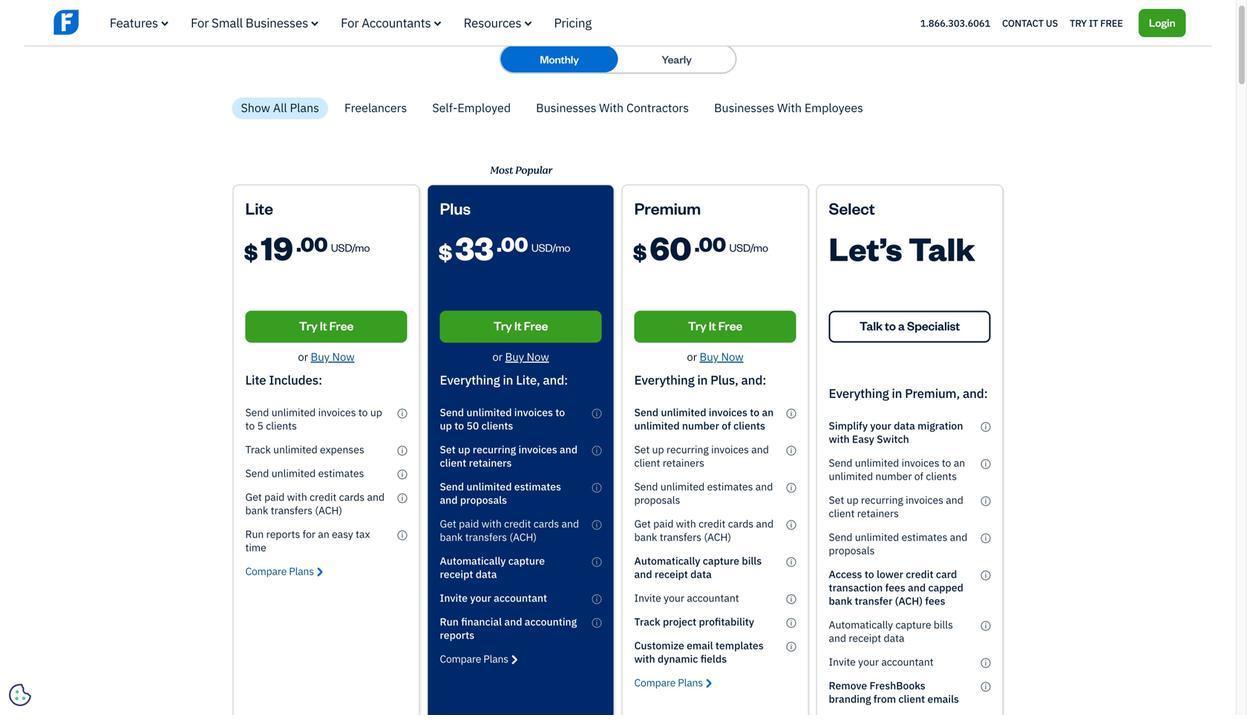 Task type: locate. For each thing, give the bounding box(es) containing it.
1 try it free from the left
[[299, 318, 354, 334]]

clients down 'plus,'
[[734, 419, 766, 433]]

buy for premium
[[700, 349, 719, 364]]

2 usd/mo from the left
[[532, 240, 571, 254]]

retainers for lite,
[[469, 456, 512, 470]]

0 horizontal spatial compare
[[245, 564, 287, 578]]

remove freshbooks branding from client emails
[[829, 679, 960, 706]]

1 horizontal spatial with
[[778, 100, 802, 116]]

$
[[244, 238, 258, 266], [439, 238, 453, 266], [633, 238, 647, 266]]

data down 'everything in premium, and:'
[[894, 419, 916, 433]]

everything
[[440, 372, 500, 388], [635, 372, 695, 388], [829, 385, 889, 401]]

employees
[[805, 100, 864, 116]]

client
[[440, 456, 467, 470], [635, 456, 661, 470], [829, 507, 855, 520], [899, 692, 926, 706]]

1 horizontal spatial try it free link
[[440, 311, 602, 343]]

try up includes:
[[299, 318, 318, 334]]

capture for lite,
[[509, 554, 545, 568]]

try it free up lite,
[[494, 318, 548, 334]]

specialist
[[907, 318, 960, 334]]

3 $ from the left
[[633, 238, 647, 266]]

0 horizontal spatial get paid with credit cards and bank transfers (ach)
[[245, 490, 385, 517]]

invite your accountant
[[440, 591, 547, 605], [635, 591, 740, 605], [829, 655, 934, 669]]

2 with from the left
[[778, 100, 802, 116]]

with for lite includes:
[[287, 490, 307, 504]]

compare plans link
[[245, 564, 323, 578], [440, 652, 518, 666], [635, 676, 712, 690]]

businesses for businesses with contractors
[[536, 100, 597, 116]]

usd/mo
[[331, 240, 370, 254], [532, 240, 571, 254], [730, 240, 769, 254]]

to left lower
[[865, 567, 875, 581]]

usd/mo for premium
[[730, 240, 769, 254]]

2 horizontal spatial transfers
[[660, 530, 702, 544]]

reports
[[266, 527, 300, 541], [440, 628, 475, 642]]

contractors
[[627, 100, 689, 116]]

free inside try it free link
[[1101, 17, 1124, 29]]

clients right 5
[[266, 419, 297, 433]]

1 horizontal spatial buy
[[505, 349, 524, 364]]

2 horizontal spatial invite your accountant
[[829, 655, 934, 669]]

capture up profitability
[[703, 554, 740, 568]]

0 horizontal spatial buy now link
[[311, 349, 355, 364]]

1 .00 from the left
[[296, 231, 328, 257]]

data up track project profitability
[[691, 567, 712, 581]]

automatically up financial
[[440, 554, 506, 568]]

buy now link up 'plus,'
[[700, 349, 744, 364]]

buy up "everything in lite, and:"
[[505, 349, 524, 364]]

0 horizontal spatial compare plans
[[245, 564, 314, 578]]

an
[[762, 406, 774, 419], [954, 456, 966, 470], [318, 527, 330, 541]]

try it free link up lite,
[[440, 311, 602, 343]]

clients down the 'migration'
[[926, 469, 957, 483]]

data down transfer
[[884, 631, 905, 645]]

.00 usd/mo for lite
[[296, 231, 370, 257]]

with left contractors
[[599, 100, 624, 116]]

0 horizontal spatial cards
[[339, 490, 365, 504]]

2 horizontal spatial buy now
[[700, 349, 744, 364]]

1 buy now from the left
[[311, 349, 355, 364]]

track for track project profitability
[[635, 615, 661, 629]]

send unlimited estimates and proposals for lite,
[[440, 480, 561, 507]]

1 horizontal spatial retainers
[[663, 456, 705, 470]]

2 horizontal spatial usd/mo
[[730, 240, 769, 254]]

1 horizontal spatial reports
[[440, 628, 475, 642]]

0 vertical spatial automatically capture bills and receipt data
[[635, 554, 762, 581]]

now up lite,
[[527, 349, 549, 364]]

data inside simplify your data migration with easy switch
[[894, 419, 916, 433]]

invite your accountant up "freshbooks"
[[829, 655, 934, 669]]

0 horizontal spatial and:
[[543, 372, 568, 388]]

transfers for lite
[[271, 504, 313, 517]]

try up "everything in lite, and:"
[[494, 318, 512, 334]]

invite for everything in plus, and:
[[635, 591, 662, 605]]

try left it
[[1070, 17, 1087, 29]]

get paid with credit cards and bank transfers (ach) for premium
[[635, 517, 774, 544]]

.00
[[296, 231, 328, 257], [497, 231, 528, 257], [695, 231, 726, 257]]

it
[[320, 318, 327, 334], [514, 318, 522, 334], [709, 318, 716, 334]]

2 vertical spatial compare plans
[[635, 676, 703, 690]]

buy now up 'plus,'
[[700, 349, 744, 364]]

buy up everything in plus, and:
[[700, 349, 719, 364]]

try up everything in plus, and:
[[688, 318, 707, 334]]

talk
[[909, 227, 975, 269], [860, 318, 883, 334]]

your
[[871, 419, 892, 433], [470, 591, 492, 605], [664, 591, 685, 605], [859, 655, 879, 669]]

for left small
[[191, 14, 209, 31]]

compare plans link for premium
[[635, 676, 712, 690]]

plans down run reports for an easy tax time
[[289, 564, 314, 578]]

3 buy now from the left
[[700, 349, 744, 364]]

accountant up profitability
[[687, 591, 740, 605]]

try for try it free link related to premium
[[688, 318, 707, 334]]

i
[[402, 409, 404, 418], [596, 409, 598, 418], [791, 409, 793, 418], [985, 422, 987, 432], [402, 446, 404, 455], [596, 446, 598, 455], [791, 446, 793, 455], [985, 459, 987, 469], [402, 470, 404, 479], [596, 483, 598, 492], [791, 483, 793, 492], [402, 494, 404, 503], [985, 497, 987, 506], [596, 520, 598, 530], [791, 520, 793, 530], [402, 531, 404, 540], [985, 534, 987, 543], [596, 557, 598, 567], [791, 557, 793, 567], [985, 571, 987, 580], [596, 595, 598, 604], [791, 595, 793, 604], [596, 618, 598, 628], [791, 618, 793, 628], [985, 621, 987, 631], [791, 642, 793, 651], [985, 658, 987, 668], [985, 682, 987, 691]]

buy now link up lite,
[[505, 349, 549, 364]]

bills
[[742, 554, 762, 568], [934, 618, 954, 632]]

0 horizontal spatial try it free
[[299, 318, 354, 334]]

0 horizontal spatial an
[[318, 527, 330, 541]]

recurring down send unlimited invoices to up to 50 clients
[[473, 443, 516, 456]]

0 vertical spatial compare plans
[[245, 564, 314, 578]]

with
[[829, 432, 850, 446], [287, 490, 307, 504], [482, 517, 502, 531], [676, 517, 696, 531], [635, 652, 656, 666]]

plans down dynamic
[[678, 676, 703, 690]]

bank for lite includes:
[[245, 504, 268, 517]]

1 horizontal spatial bills
[[934, 618, 954, 632]]

invite up financial
[[440, 591, 468, 605]]

reports inside run reports for an easy tax time
[[266, 527, 300, 541]]

3 try it free from the left
[[688, 318, 743, 334]]

0 horizontal spatial capture
[[509, 554, 545, 568]]

1 horizontal spatial send unlimited invoices to an unlimited number of clients
[[829, 456, 966, 483]]

your inside simplify your data migration with easy switch
[[871, 419, 892, 433]]

0 vertical spatial bills
[[742, 554, 762, 568]]

and inside the run financial and accounting reports
[[505, 615, 522, 629]]

number down switch
[[876, 469, 912, 483]]

automatically for everything in plus, and:
[[635, 554, 701, 568]]

0 horizontal spatial number
[[682, 419, 720, 433]]

send unlimited invoices to an unlimited number of clients down switch
[[829, 456, 966, 483]]

0 horizontal spatial automatically
[[440, 554, 506, 568]]

buy now link up includes:
[[311, 349, 355, 364]]

1 horizontal spatial set up recurring invoices and client retainers
[[635, 443, 769, 470]]

try it free link up includes:
[[245, 311, 407, 343]]

accountant
[[494, 591, 547, 605], [687, 591, 740, 605], [882, 655, 934, 669]]

run inside the run financial and accounting reports
[[440, 615, 459, 629]]

estimates for everything in plus, and:
[[707, 480, 753, 494]]

invite up customize
[[635, 591, 662, 605]]

1 now from the left
[[332, 349, 355, 364]]

send unlimited invoices to an unlimited number of clients down everything in plus, and:
[[635, 406, 774, 433]]

1 horizontal spatial for
[[341, 14, 359, 31]]

2 horizontal spatial try it free link
[[635, 311, 797, 343]]

3 buy now link from the left
[[700, 349, 744, 364]]

and: right lite,
[[543, 372, 568, 388]]

1 horizontal spatial automatically
[[635, 554, 701, 568]]

2 horizontal spatial buy
[[700, 349, 719, 364]]

for left accountants
[[341, 14, 359, 31]]

1 horizontal spatial buy now
[[505, 349, 549, 364]]

capture up accounting
[[509, 554, 545, 568]]

and:
[[543, 372, 568, 388], [742, 372, 767, 388], [963, 385, 988, 401]]

and
[[560, 443, 578, 456], [752, 443, 769, 456], [756, 480, 773, 494], [367, 490, 385, 504], [440, 493, 458, 507], [946, 493, 964, 507], [562, 517, 579, 531], [756, 517, 774, 531], [950, 530, 968, 544], [635, 567, 653, 581], [908, 581, 926, 595], [505, 615, 522, 629], [829, 631, 847, 645]]

0 vertical spatial compare
[[245, 564, 287, 578]]

customize email templates with dynamic fields
[[635, 639, 764, 666]]

0 horizontal spatial retainers
[[469, 456, 512, 470]]

invoices
[[318, 406, 356, 419], [515, 406, 553, 419], [709, 406, 748, 419], [519, 443, 557, 456], [712, 443, 749, 456], [902, 456, 940, 470], [906, 493, 944, 507]]

contact us link
[[1003, 13, 1058, 32]]

1 buy now link from the left
[[311, 349, 355, 364]]

all
[[273, 100, 287, 116]]

in
[[503, 372, 513, 388], [698, 372, 708, 388], [892, 385, 903, 401]]

run left for
[[245, 527, 264, 541]]

capture down access to lower credit card transaction fees and capped bank transfer (ach) fees
[[896, 618, 932, 632]]

invite
[[440, 591, 468, 605], [635, 591, 662, 605], [829, 655, 856, 669]]

time
[[245, 541, 267, 554]]

1 for from the left
[[191, 14, 209, 31]]

1 horizontal spatial buy now link
[[505, 349, 549, 364]]

2 lite from the top
[[245, 372, 266, 388]]

number down everything in plus, and:
[[682, 419, 720, 433]]

try
[[1070, 17, 1087, 29], [299, 318, 318, 334], [494, 318, 512, 334], [688, 318, 707, 334]]

1 horizontal spatial run
[[440, 615, 459, 629]]

everything left 'plus,'
[[635, 372, 695, 388]]

track down 5
[[245, 443, 271, 456]]

everything up the simplify
[[829, 385, 889, 401]]

clients inside send unlimited invoices to up to 5 clients
[[266, 419, 297, 433]]

automatically up project
[[635, 554, 701, 568]]

2 it from the left
[[514, 318, 522, 334]]

it up includes:
[[320, 318, 327, 334]]

compare plans link down dynamic
[[635, 676, 712, 690]]

try it free for lite
[[299, 318, 354, 334]]

bills up profitability
[[742, 554, 762, 568]]

accountant up "freshbooks"
[[882, 655, 934, 669]]

1 buy from the left
[[311, 349, 330, 364]]

2 horizontal spatial recurring
[[861, 493, 904, 507]]

.00 for lite
[[296, 231, 328, 257]]

1 horizontal spatial compare
[[440, 652, 481, 666]]

track project profitability
[[635, 615, 755, 629]]

your up project
[[664, 591, 685, 605]]

0 vertical spatial lite
[[245, 198, 273, 218]]

get paid with credit cards and bank transfers (ach) for lite
[[245, 490, 385, 517]]

2 horizontal spatial now
[[722, 349, 744, 364]]

get
[[245, 490, 262, 504], [440, 517, 457, 531], [635, 517, 651, 531]]

1 horizontal spatial track
[[635, 615, 661, 629]]

2 horizontal spatial get
[[635, 517, 651, 531]]

buy now up lite,
[[505, 349, 549, 364]]

2 try it free from the left
[[494, 318, 548, 334]]

run inside run reports for an easy tax time
[[245, 527, 264, 541]]

with for employees
[[778, 100, 802, 116]]

and: for select
[[963, 385, 988, 401]]

data up financial
[[476, 567, 497, 581]]

unlimited
[[272, 406, 316, 419], [467, 406, 512, 419], [661, 406, 707, 419], [635, 419, 680, 433], [273, 443, 318, 456], [855, 456, 900, 470], [272, 466, 316, 480], [829, 469, 873, 483], [467, 480, 512, 494], [661, 480, 705, 494], [855, 530, 900, 544]]

0 horizontal spatial buy
[[311, 349, 330, 364]]

2 horizontal spatial paid
[[654, 517, 674, 531]]

0 horizontal spatial with
[[599, 100, 624, 116]]

1 with from the left
[[599, 100, 624, 116]]

a
[[899, 318, 905, 334]]

receipt down transfer
[[849, 631, 882, 645]]

2 horizontal spatial compare plans
[[635, 676, 703, 690]]

2 horizontal spatial buy now link
[[700, 349, 744, 364]]

1 .00 usd/mo from the left
[[296, 231, 370, 257]]

receipt up project
[[655, 567, 688, 581]]

fees right transaction
[[886, 581, 906, 595]]

compare plans down dynamic
[[635, 676, 703, 690]]

1 horizontal spatial accountant
[[687, 591, 740, 605]]

1 vertical spatial compare plans
[[440, 652, 509, 666]]

0 horizontal spatial usd/mo
[[331, 240, 370, 254]]

in left premium,
[[892, 385, 903, 401]]

set
[[440, 443, 456, 456], [635, 443, 650, 456], [829, 493, 845, 507]]

1 vertical spatial run
[[440, 615, 459, 629]]

1 horizontal spatial an
[[762, 406, 774, 419]]

let's talk
[[829, 227, 975, 269]]

1 lite from the top
[[245, 198, 273, 218]]

contact us
[[1003, 17, 1058, 29]]

get paid with credit cards and bank transfers (ach)
[[245, 490, 385, 517], [440, 517, 579, 544], [635, 517, 774, 544]]

run financial and accounting reports
[[440, 615, 577, 642]]

of down 'plus,'
[[722, 419, 731, 433]]

invoices inside send unlimited invoices to up to 5 clients
[[318, 406, 356, 419]]

compare down time
[[245, 564, 287, 578]]

recurring down switch
[[861, 493, 904, 507]]

invite your accountant for plus,
[[635, 591, 740, 605]]

unlimited inside send unlimited invoices to up to 5 clients
[[272, 406, 316, 419]]

compare plans link down financial
[[440, 652, 518, 666]]

1 horizontal spatial get paid with credit cards and bank transfers (ach)
[[440, 517, 579, 544]]

now up 'plus,'
[[722, 349, 744, 364]]

2 buy from the left
[[505, 349, 524, 364]]

run for run reports for an easy tax time
[[245, 527, 264, 541]]

buy now up includes:
[[311, 349, 355, 364]]

now for lite
[[332, 349, 355, 364]]

automatically capture bills and receipt data
[[635, 554, 762, 581], [829, 618, 954, 645]]

plans down the run financial and accounting reports
[[484, 652, 509, 666]]

with left employees
[[778, 100, 802, 116]]

up
[[370, 406, 382, 419], [440, 419, 452, 433], [458, 443, 470, 456], [652, 443, 664, 456], [847, 493, 859, 507]]

compare plans
[[245, 564, 314, 578], [440, 652, 509, 666], [635, 676, 703, 690]]

2 horizontal spatial businesses
[[715, 100, 775, 116]]

automatically inside 'automatically capture receipt data'
[[440, 554, 506, 568]]

lower
[[877, 567, 904, 581]]

buy
[[311, 349, 330, 364], [505, 349, 524, 364], [700, 349, 719, 364]]

plans for lite includes:
[[289, 564, 314, 578]]

0 horizontal spatial for
[[191, 14, 209, 31]]

set up recurring invoices and client retainers
[[440, 443, 578, 470], [635, 443, 769, 470], [829, 493, 964, 520]]

0 horizontal spatial compare plans link
[[245, 564, 323, 578]]

capture
[[509, 554, 545, 568], [703, 554, 740, 568], [896, 618, 932, 632]]

2 for from the left
[[341, 14, 359, 31]]

to down everything in plus, and:
[[750, 406, 760, 419]]

it
[[1090, 17, 1099, 29]]

1.866.303.6061 link
[[921, 17, 991, 29]]

2 horizontal spatial get paid with credit cards and bank transfers (ach)
[[635, 517, 774, 544]]

buy now link for premium
[[700, 349, 744, 364]]

0 horizontal spatial try it free link
[[245, 311, 407, 343]]

0 horizontal spatial proposals
[[460, 493, 507, 507]]

3 .00 from the left
[[695, 231, 726, 257]]

to left a
[[885, 318, 896, 334]]

up inside send unlimited invoices to up to 5 clients
[[370, 406, 382, 419]]

lite for lite includes:
[[245, 372, 266, 388]]

customize
[[635, 639, 685, 652]]

0 horizontal spatial now
[[332, 349, 355, 364]]

track up customize
[[635, 615, 661, 629]]

bank for everything in plus, and:
[[635, 530, 658, 544]]

2 horizontal spatial capture
[[896, 618, 932, 632]]

and: right premium,
[[963, 385, 988, 401]]

track
[[245, 443, 271, 456], [635, 615, 661, 629]]

plans
[[290, 100, 319, 116], [289, 564, 314, 578], [484, 652, 509, 666], [678, 676, 703, 690]]

1 it from the left
[[320, 318, 327, 334]]

receipt inside 'automatically capture receipt data'
[[440, 567, 473, 581]]

3 .00 usd/mo from the left
[[695, 231, 769, 257]]

and: right 'plus,'
[[742, 372, 767, 388]]

receipt up financial
[[440, 567, 473, 581]]

everything for premium
[[635, 372, 695, 388]]

of
[[722, 419, 731, 433], [915, 469, 924, 483]]

credit
[[310, 490, 337, 504], [504, 517, 531, 531], [699, 517, 726, 531], [906, 567, 934, 581]]

2 horizontal spatial .00 usd/mo
[[695, 231, 769, 257]]

invite up remove
[[829, 655, 856, 669]]

1.866.303.6061
[[921, 17, 991, 29]]

1 vertical spatial bills
[[934, 618, 954, 632]]

set for everything in plus, and:
[[635, 443, 650, 456]]

compare plans down financial
[[440, 652, 509, 666]]

try it free up 'plus,'
[[688, 318, 743, 334]]

compare for lite
[[245, 564, 287, 578]]

compare down dynamic
[[635, 676, 676, 690]]

1 horizontal spatial send unlimited estimates and proposals
[[635, 480, 773, 507]]

of down simplify your data migration with easy switch
[[915, 469, 924, 483]]

with for contractors
[[599, 100, 624, 116]]

2 horizontal spatial .00
[[695, 231, 726, 257]]

3 try it free link from the left
[[635, 311, 797, 343]]

get for premium
[[635, 517, 651, 531]]

0 vertical spatial compare plans link
[[245, 564, 323, 578]]

3 now from the left
[[722, 349, 744, 364]]

1 horizontal spatial businesses
[[536, 100, 597, 116]]

1 usd/mo from the left
[[331, 240, 370, 254]]

everything up 50
[[440, 372, 500, 388]]

fees down card
[[926, 594, 946, 608]]

(ach)
[[315, 504, 342, 517], [510, 530, 537, 544], [704, 530, 732, 544], [895, 594, 923, 608]]

try it free up includes:
[[299, 318, 354, 334]]

now up send unlimited invoices to up to 5 clients
[[332, 349, 355, 364]]

1 vertical spatial automatically capture bills and receipt data
[[829, 618, 954, 645]]

1 $ from the left
[[244, 238, 258, 266]]

to inside access to lower credit card transaction fees and capped bank transfer (ach) fees
[[865, 567, 875, 581]]

1 horizontal spatial .00 usd/mo
[[497, 231, 571, 257]]

2 horizontal spatial automatically
[[829, 618, 894, 632]]

send unlimited estimates and proposals for plus,
[[635, 480, 773, 507]]

everything in plus, and:
[[635, 372, 767, 388]]

branding
[[829, 692, 872, 706]]

access
[[829, 567, 863, 581]]

in left 'plus,'
[[698, 372, 708, 388]]

proposals for everything in plus, and:
[[635, 493, 681, 507]]

0 horizontal spatial reports
[[266, 527, 300, 541]]

compare plans link down time
[[245, 564, 323, 578]]

1 horizontal spatial recurring
[[667, 443, 709, 456]]

1 horizontal spatial in
[[698, 372, 708, 388]]

buy up includes:
[[311, 349, 330, 364]]

3 buy from the left
[[700, 349, 719, 364]]

$ for lite
[[244, 238, 258, 266]]

try inside try it free link
[[1070, 17, 1087, 29]]

0 horizontal spatial .00 usd/mo
[[296, 231, 370, 257]]

bank
[[245, 504, 268, 517], [440, 530, 463, 544], [635, 530, 658, 544], [829, 594, 853, 608]]

2 buy now from the left
[[505, 349, 549, 364]]

self-employed
[[433, 100, 511, 116]]

run left financial
[[440, 615, 459, 629]]

run for run financial and accounting reports
[[440, 615, 459, 629]]

0 vertical spatial run
[[245, 527, 264, 541]]

3 it from the left
[[709, 318, 716, 334]]

2 now from the left
[[527, 349, 549, 364]]

compare plans down time
[[245, 564, 314, 578]]

1 horizontal spatial capture
[[703, 554, 740, 568]]

3 usd/mo from the left
[[730, 240, 769, 254]]

cards
[[339, 490, 365, 504], [534, 517, 559, 531], [728, 517, 754, 531]]

1 try it free link from the left
[[245, 311, 407, 343]]

invite your accountant up project
[[635, 591, 740, 605]]

0 vertical spatial of
[[722, 419, 731, 433]]

1 horizontal spatial usd/mo
[[532, 240, 571, 254]]

now for premium
[[722, 349, 744, 364]]

clients inside send unlimited invoices to up to 50 clients
[[482, 419, 513, 433]]

try it free link for premium
[[635, 311, 797, 343]]

2 horizontal spatial compare plans link
[[635, 676, 712, 690]]

accountant up the run financial and accounting reports
[[494, 591, 547, 605]]

recurring down everything in plus, and:
[[667, 443, 709, 456]]

in left lite,
[[503, 372, 513, 388]]

freshbooks logo image
[[54, 8, 169, 36]]

0 horizontal spatial transfers
[[271, 504, 313, 517]]

your right the simplify
[[871, 419, 892, 433]]

recurring
[[473, 443, 516, 456], [667, 443, 709, 456], [861, 493, 904, 507]]

(ach) inside access to lower credit card transaction fees and capped bank transfer (ach) fees
[[895, 594, 923, 608]]

1 horizontal spatial paid
[[459, 517, 479, 531]]

(ach) for lite includes:
[[315, 504, 342, 517]]

automatically
[[440, 554, 506, 568], [635, 554, 701, 568], [829, 618, 894, 632]]

automatically capture bills and receipt data down transfer
[[829, 618, 954, 645]]

credit for everything in lite, and:
[[504, 517, 531, 531]]

track for track unlimited expenses
[[245, 443, 271, 456]]

0 horizontal spatial get
[[245, 490, 262, 504]]

to left 5
[[245, 419, 255, 433]]

1 horizontal spatial $
[[439, 238, 453, 266]]

2 horizontal spatial invite
[[829, 655, 856, 669]]

proposals for everything in lite, and:
[[460, 493, 507, 507]]

it up lite,
[[514, 318, 522, 334]]

0 horizontal spatial everything
[[440, 372, 500, 388]]

small
[[212, 14, 243, 31]]

1 horizontal spatial set
[[635, 443, 650, 456]]

in for select
[[892, 385, 903, 401]]

paid
[[264, 490, 285, 504], [459, 517, 479, 531], [654, 517, 674, 531]]

set for everything in lite, and:
[[440, 443, 456, 456]]

send unlimited invoices to an unlimited number of clients
[[635, 406, 774, 433], [829, 456, 966, 483]]

try it free
[[299, 318, 354, 334], [494, 318, 548, 334], [688, 318, 743, 334]]

transfers
[[271, 504, 313, 517], [465, 530, 507, 544], [660, 530, 702, 544]]

1 horizontal spatial and:
[[742, 372, 767, 388]]

2 horizontal spatial an
[[954, 456, 966, 470]]

talk to a specialist
[[860, 318, 960, 334]]

capture inside 'automatically capture receipt data'
[[509, 554, 545, 568]]



Task type: describe. For each thing, give the bounding box(es) containing it.
easy
[[853, 432, 875, 446]]

talk to a specialist link
[[829, 311, 991, 343]]

2 horizontal spatial set up recurring invoices and client retainers
[[829, 493, 964, 520]]

compare plans for lite
[[245, 564, 314, 578]]

0 vertical spatial an
[[762, 406, 774, 419]]

your up remove
[[859, 655, 879, 669]]

with for everything in plus, and:
[[676, 517, 696, 531]]

and: for premium
[[742, 372, 767, 388]]

send unlimited invoices to up to 50 clients
[[440, 406, 565, 433]]

select
[[829, 198, 875, 218]]

invoices inside send unlimited invoices to up to 50 clients
[[515, 406, 553, 419]]

pricing
[[554, 14, 592, 31]]

try it free
[[1070, 17, 1124, 29]]

for for for small businesses
[[191, 14, 209, 31]]

cards for lite
[[339, 490, 365, 504]]

switch
[[877, 432, 910, 446]]

1 vertical spatial compare plans link
[[440, 652, 518, 666]]

credit inside access to lower credit card transaction fees and capped bank transfer (ach) fees
[[906, 567, 934, 581]]

5
[[257, 419, 264, 433]]

data inside 'automatically capture receipt data'
[[476, 567, 497, 581]]

everything in lite, and:
[[440, 372, 568, 388]]

premium,
[[905, 385, 960, 401]]

2 try it free link from the left
[[440, 311, 602, 343]]

2 .00 from the left
[[497, 231, 528, 257]]

plans for everything in plus, and:
[[678, 676, 703, 690]]

0 horizontal spatial businesses
[[246, 14, 308, 31]]

paid for lite
[[264, 490, 285, 504]]

capture for plus,
[[703, 554, 740, 568]]

businesses with employees
[[715, 100, 864, 116]]

from
[[874, 692, 897, 706]]

to left 50
[[455, 419, 464, 433]]

cookie preferences image
[[9, 684, 31, 706]]

0 horizontal spatial talk
[[860, 318, 883, 334]]

client inside remove freshbooks branding from client emails
[[899, 692, 926, 706]]

2 horizontal spatial receipt
[[849, 631, 882, 645]]

fields
[[701, 652, 727, 666]]

pricing link
[[554, 14, 592, 31]]

features
[[110, 14, 158, 31]]

up inside send unlimited invoices to up to 50 clients
[[440, 419, 452, 433]]

0 horizontal spatial bills
[[742, 554, 762, 568]]

2 horizontal spatial retainers
[[858, 507, 899, 520]]

invite your accountant for lite,
[[440, 591, 547, 605]]

freelancers
[[345, 100, 407, 116]]

invite for everything in lite, and:
[[440, 591, 468, 605]]

(ach) for everything in plus, and:
[[704, 530, 732, 544]]

templates
[[716, 639, 764, 652]]

login
[[1150, 15, 1176, 29]]

1 horizontal spatial compare plans
[[440, 652, 509, 666]]

emails
[[928, 692, 960, 706]]

1 horizontal spatial fees
[[926, 594, 946, 608]]

buy now for premium
[[700, 349, 744, 364]]

cards for premium
[[728, 517, 754, 531]]

run reports for an easy tax time
[[245, 527, 370, 554]]

50
[[467, 419, 479, 433]]

resources link
[[464, 14, 532, 31]]

1 vertical spatial send unlimited invoices to an unlimited number of clients
[[829, 456, 966, 483]]

(ach) for everything in lite, and:
[[510, 530, 537, 544]]

2 .00 usd/mo from the left
[[497, 231, 571, 257]]

with inside customize email templates with dynamic fields
[[635, 652, 656, 666]]

plus
[[440, 198, 471, 218]]

retainers for plus,
[[663, 456, 705, 470]]

2 $ from the left
[[439, 238, 453, 266]]

everything in premium, and:
[[829, 385, 988, 401]]

accountants
[[362, 14, 431, 31]]

credit for lite includes:
[[310, 490, 337, 504]]

$ for premium
[[633, 238, 647, 266]]

1 horizontal spatial receipt
[[655, 567, 688, 581]]

recurring for plus,
[[667, 443, 709, 456]]

to up the expenses
[[359, 406, 368, 419]]

track unlimited expenses
[[245, 443, 364, 456]]

2 horizontal spatial accountant
[[882, 655, 934, 669]]

0 horizontal spatial in
[[503, 372, 513, 388]]

remove
[[829, 679, 868, 693]]

2 horizontal spatial send unlimited estimates and proposals
[[829, 530, 968, 557]]

1 horizontal spatial number
[[876, 469, 912, 483]]

simplify
[[829, 419, 868, 433]]

resources
[[464, 14, 522, 31]]

easy
[[332, 527, 353, 541]]

credit for everything in plus, and:
[[699, 517, 726, 531]]

set up recurring invoices and client retainers for lite,
[[440, 443, 578, 470]]

let's
[[829, 227, 903, 269]]

send inside send unlimited invoices to up to 5 clients
[[245, 406, 269, 419]]

bank for everything in lite, and:
[[440, 530, 463, 544]]

for accountants
[[341, 14, 431, 31]]

to down "everything in lite, and:"
[[556, 406, 565, 419]]

recurring for lite,
[[473, 443, 516, 456]]

for small businesses link
[[191, 14, 319, 31]]

0 horizontal spatial fees
[[886, 581, 906, 595]]

it for premium
[[709, 318, 716, 334]]

accountant for lite,
[[494, 591, 547, 605]]

buy now for lite
[[311, 349, 355, 364]]

1 horizontal spatial get
[[440, 517, 457, 531]]

try it free for premium
[[688, 318, 743, 334]]

email
[[687, 639, 713, 652]]

send unlimited estimates
[[245, 466, 364, 480]]

compare for premium
[[635, 676, 676, 690]]

financial
[[461, 615, 502, 629]]

accounting
[[525, 615, 577, 629]]

estimates for lite includes:
[[318, 466, 364, 480]]

try it free link for lite
[[245, 311, 407, 343]]

migration
[[918, 419, 964, 433]]

cookie consent banner dialog
[[11, 533, 234, 704]]

0 vertical spatial number
[[682, 419, 720, 433]]

access to lower credit card transaction fees and capped bank transfer (ach) fees
[[829, 567, 964, 608]]

automatically capture receipt data
[[440, 554, 545, 581]]

unlimited inside send unlimited invoices to up to 50 clients
[[467, 406, 512, 419]]

for small businesses
[[191, 14, 308, 31]]

compare plans for premium
[[635, 676, 703, 690]]

2 horizontal spatial proposals
[[829, 544, 875, 557]]

profitability
[[699, 615, 755, 629]]

expenses
[[320, 443, 364, 456]]

lite includes:
[[245, 372, 322, 388]]

show
[[241, 100, 270, 116]]

lite for lite
[[245, 198, 273, 218]]

features link
[[110, 14, 168, 31]]

an inside run reports for an easy tax time
[[318, 527, 330, 541]]

.00 usd/mo for premium
[[695, 231, 769, 257]]

and inside access to lower credit card transaction fees and capped bank transfer (ach) fees
[[908, 581, 926, 595]]

buy now link for lite
[[311, 349, 355, 364]]

1 vertical spatial of
[[915, 469, 924, 483]]

self-
[[433, 100, 458, 116]]

capped
[[929, 581, 964, 595]]

try it free link
[[1070, 13, 1124, 32]]

set up recurring invoices and client retainers for plus,
[[635, 443, 769, 470]]

card
[[936, 567, 958, 581]]

simplify your data migration with easy switch
[[829, 419, 964, 446]]

plus,
[[711, 372, 739, 388]]

compare plans link for lite
[[245, 564, 323, 578]]

with inside simplify your data migration with easy switch
[[829, 432, 850, 446]]

1 horizontal spatial automatically capture bills and receipt data
[[829, 618, 954, 645]]

dynamic
[[658, 652, 698, 666]]

businesses for businesses with employees
[[715, 100, 775, 116]]

1 horizontal spatial transfers
[[465, 530, 507, 544]]

us
[[1046, 17, 1058, 29]]

login link
[[1139, 9, 1186, 37]]

0 horizontal spatial automatically capture bills and receipt data
[[635, 554, 762, 581]]

contact
[[1003, 17, 1044, 29]]

transfers for premium
[[660, 530, 702, 544]]

show all plans
[[241, 100, 319, 116]]

1 horizontal spatial cards
[[534, 517, 559, 531]]

to down the 'migration'
[[942, 456, 952, 470]]

0 horizontal spatial send unlimited invoices to an unlimited number of clients
[[635, 406, 774, 433]]

.00 for premium
[[695, 231, 726, 257]]

for
[[303, 527, 316, 541]]

1 vertical spatial compare
[[440, 652, 481, 666]]

premium
[[635, 198, 701, 218]]

project
[[663, 615, 697, 629]]

in for premium
[[698, 372, 708, 388]]

with for everything in lite, and:
[[482, 517, 502, 531]]

try for try it free link corresponding to lite
[[299, 318, 318, 334]]

2 buy now link from the left
[[505, 349, 549, 364]]

send unlimited invoices to up to 5 clients
[[245, 406, 382, 433]]

accountant for plus,
[[687, 591, 740, 605]]

usd/mo for lite
[[331, 240, 370, 254]]

tax
[[356, 527, 370, 541]]

lite,
[[516, 372, 540, 388]]

freshbooks
[[870, 679, 926, 693]]

try for 2nd try it free link from right
[[494, 318, 512, 334]]

0 vertical spatial talk
[[909, 227, 975, 269]]

paid for premium
[[654, 517, 674, 531]]

businesses with contractors
[[536, 100, 689, 116]]

0 horizontal spatial of
[[722, 419, 731, 433]]

for for for accountants
[[341, 14, 359, 31]]

automatically for everything in lite, and:
[[440, 554, 506, 568]]

for accountants link
[[341, 14, 441, 31]]

employed
[[458, 100, 511, 116]]

reports inside the run financial and accounting reports
[[440, 628, 475, 642]]

transaction
[[829, 581, 883, 595]]

plans right all
[[290, 100, 319, 116]]

includes:
[[269, 372, 322, 388]]

estimates for everything in lite, and:
[[515, 480, 561, 494]]

2 horizontal spatial set
[[829, 493, 845, 507]]

buy for lite
[[311, 349, 330, 364]]

plans for everything in lite, and:
[[484, 652, 509, 666]]

it for lite
[[320, 318, 327, 334]]

transfer
[[855, 594, 893, 608]]

get for lite
[[245, 490, 262, 504]]

try for try it free link
[[1070, 17, 1087, 29]]

your up financial
[[470, 591, 492, 605]]

everything for select
[[829, 385, 889, 401]]

send inside send unlimited invoices to up to 50 clients
[[440, 406, 464, 419]]

bank inside access to lower credit card transaction fees and capped bank transfer (ach) fees
[[829, 594, 853, 608]]



Task type: vqa. For each thing, say whether or not it's contained in the screenshot.
Track for Track project profitability
yes



